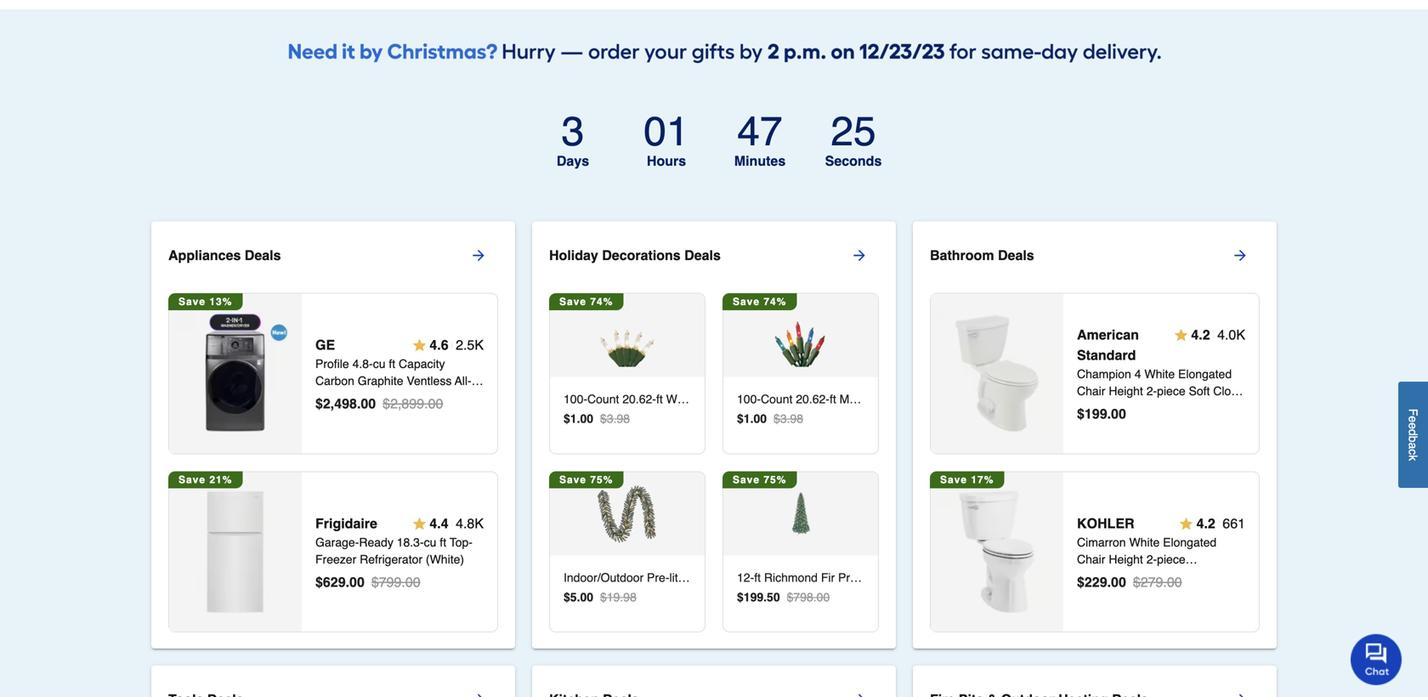 Task type: locate. For each thing, give the bounding box(es) containing it.
b
[[1407, 436, 1420, 443]]

1 vertical spatial ft
[[440, 536, 446, 549]]

0 vertical spatial elongated
[[1179, 367, 1232, 381]]

save 21%
[[179, 474, 232, 486]]

.
[[357, 396, 361, 412], [1108, 406, 1111, 422], [577, 412, 580, 426], [750, 412, 754, 426], [346, 574, 349, 590], [1108, 574, 1111, 590], [577, 591, 580, 604], [764, 591, 767, 604]]

2 74% from the left
[[764, 296, 787, 308]]

ge
[[315, 337, 335, 353]]

0 horizontal spatial 75%
[[590, 474, 613, 486]]

soft
[[1189, 385, 1210, 398], [1146, 570, 1167, 583]]

close inside cimarron white elongated chair height 2-piece watersense soft close toilet 12-in rough-in 1.28-gpf
[[1170, 570, 1201, 583]]

12- down champion
[[1108, 402, 1126, 415]]

deals right "bathroom"
[[998, 247, 1035, 263]]

soft up "1.6-"
[[1189, 385, 1210, 398]]

2-
[[1147, 385, 1157, 398], [1147, 553, 1157, 566]]

toilet inside the champion 4 white elongated chair height 2-piece soft close toilet 12-in rough-in 1.6-gpf
[[1077, 402, 1105, 415]]

1 horizontal spatial $3.98
[[774, 412, 804, 426]]

cu down 4.4
[[424, 536, 437, 549]]

f e e d b a c k button
[[1399, 382, 1428, 488]]

$ 1 . 00 $3.98
[[564, 412, 630, 426], [737, 412, 804, 426]]

1 vertical spatial 12-
[[1077, 587, 1094, 600]]

0 vertical spatial in
[[1177, 402, 1187, 415]]

deals right appliances
[[245, 247, 281, 263]]

0 horizontal spatial in
[[1146, 587, 1156, 600]]

2,498
[[323, 396, 357, 412]]

height down 4 in the right of the page
[[1109, 385, 1143, 398]]

1 save 75% from the left
[[559, 474, 613, 486]]

toilet inside cimarron white elongated chair height 2-piece watersense soft close toilet 12-in rough-in 1.28-gpf
[[1204, 570, 1231, 583]]

soft for 4.2 4.0k
[[1189, 385, 1210, 398]]

2 save 75% from the left
[[733, 474, 787, 486]]

12- inside cimarron white elongated chair height 2-piece watersense soft close toilet 12-in rough-in 1.28-gpf
[[1077, 587, 1094, 600]]

in inside cimarron white elongated chair height 2-piece watersense soft close toilet 12-in rough-in 1.28-gpf
[[1146, 587, 1156, 600]]

timer
[[524, 108, 905, 177]]

1.28-
[[1159, 587, 1186, 600]]

1 horizontal spatial soft
[[1189, 385, 1210, 398]]

1 vertical spatial cu
[[424, 536, 437, 549]]

0 vertical spatial cu
[[373, 357, 386, 371]]

save 74%
[[559, 296, 613, 308], [733, 296, 787, 308]]

close inside the champion 4 white elongated chair height 2-piece soft close toilet 12-in rough-in 1.6-gpf
[[1214, 385, 1244, 398]]

gpf down 4.2 4.0k
[[1211, 402, 1235, 415]]

1 horizontal spatial cu
[[424, 536, 437, 549]]

(white)
[[426, 553, 464, 566]]

199 for 00
[[1085, 406, 1108, 422]]

combo
[[431, 391, 469, 405]]

12-
[[1108, 402, 1126, 415], [1077, 587, 1094, 600]]

gpf right $279.00
[[1186, 587, 1211, 600]]

1 vertical spatial 4.2
[[1197, 516, 1216, 531]]

appliances image down 13%
[[175, 313, 296, 435]]

0 vertical spatial piece
[[1157, 385, 1186, 398]]

soft inside cimarron white elongated chair height 2-piece watersense soft close toilet 12-in rough-in 1.28-gpf
[[1146, 570, 1167, 583]]

12- down watersense
[[1077, 587, 1094, 600]]

in left "1.6-"
[[1177, 402, 1187, 415]]

e up b
[[1407, 423, 1420, 429]]

appliances
[[168, 247, 241, 263]]

1 1 from the left
[[570, 412, 577, 426]]

1 horizontal spatial save 74%
[[733, 296, 787, 308]]

3 deals from the left
[[998, 247, 1035, 263]]

4.2 4.0k
[[1192, 327, 1246, 343]]

17%
[[971, 474, 994, 486]]

rating filled image left 4.4
[[413, 517, 426, 531]]

rough-
[[1138, 402, 1177, 415], [1107, 587, 1146, 600]]

bathroom image
[[936, 313, 1058, 435], [936, 491, 1058, 613]]

$3.98
[[600, 412, 630, 426], [774, 412, 804, 426]]

199 down champion
[[1085, 406, 1108, 422]]

0 horizontal spatial soft
[[1146, 570, 1167, 583]]

$ 2,498 . 00 $2,899.00
[[315, 396, 443, 412]]

white right 4 in the right of the page
[[1145, 367, 1175, 381]]

50
[[767, 591, 780, 604]]

in
[[1177, 402, 1187, 415], [1146, 587, 1156, 600]]

rating filled image left 4.2 4.0k
[[1175, 328, 1188, 342]]

carbon
[[315, 374, 354, 388]]

1 vertical spatial piece
[[1157, 553, 1186, 566]]

appliances image for frigidaire
[[175, 491, 296, 613]]

elongated up "1.6-"
[[1179, 367, 1232, 381]]

0 horizontal spatial ft
[[389, 357, 396, 371]]

appliances deals
[[168, 247, 281, 263]]

0 vertical spatial toilet
[[1077, 402, 1105, 415]]

0 vertical spatial close
[[1214, 385, 1244, 398]]

4.2 for 4.2 4.0k
[[1192, 327, 1210, 343]]

1 save 74% from the left
[[559, 296, 613, 308]]

2 chair from the top
[[1077, 553, 1106, 566]]

2 75% from the left
[[764, 474, 787, 486]]

4
[[1135, 367, 1141, 381]]

1 vertical spatial rough-
[[1107, 587, 1146, 600]]

3 days
[[557, 108, 589, 169]]

ft up the 'graphite'
[[389, 357, 396, 371]]

in inside the champion 4 white elongated chair height 2-piece soft close toilet 12-in rough-in 1.6-gpf
[[1126, 402, 1135, 415]]

0 horizontal spatial in
[[1094, 587, 1104, 600]]

ft inside garage-ready 18.3-cu ft top- freezer refrigerator (white) $ 629 . 00 $799.00
[[440, 536, 446, 549]]

gpf inside cimarron white elongated chair height 2-piece watersense soft close toilet 12-in rough-in 1.28-gpf
[[1186, 587, 1211, 600]]

holiday decorations image
[[596, 304, 659, 367], [769, 304, 833, 367], [596, 482, 659, 546], [769, 482, 833, 546]]

0 vertical spatial soft
[[1189, 385, 1210, 398]]

1 vertical spatial 199
[[744, 591, 764, 604]]

. inside garage-ready 18.3-cu ft top- freezer refrigerator (white) $ 629 . 00 $799.00
[[346, 574, 349, 590]]

1 vertical spatial 2-
[[1147, 553, 1157, 566]]

1 horizontal spatial in
[[1177, 402, 1187, 415]]

save 75%
[[559, 474, 613, 486], [733, 474, 787, 486]]

0 horizontal spatial arrow right image
[[470, 247, 487, 264]]

arrow right image inside bathroom deals link
[[1232, 247, 1249, 264]]

ventless
[[407, 374, 452, 388]]

toilet down champion
[[1077, 402, 1105, 415]]

0 horizontal spatial toilet
[[1077, 402, 1105, 415]]

0 horizontal spatial $3.98
[[600, 412, 630, 426]]

close up 1.28-
[[1170, 570, 1201, 583]]

appliances deals link
[[168, 235, 515, 276]]

gpf inside the champion 4 white elongated chair height 2-piece soft close toilet 12-in rough-in 1.6-gpf
[[1211, 402, 1235, 415]]

toilet for 199
[[1077, 402, 1105, 415]]

0 vertical spatial chair
[[1077, 385, 1106, 398]]

in for $279.00
[[1094, 587, 1104, 600]]

rating filled image left 4.2 661 at the right
[[1180, 517, 1193, 531]]

graphite
[[358, 374, 403, 388]]

1 vertical spatial bathroom image
[[936, 491, 1058, 613]]

chair down champion
[[1077, 385, 1106, 398]]

white up $279.00
[[1130, 536, 1160, 549]]

2 arrow right image from the left
[[1232, 247, 1249, 264]]

0 horizontal spatial close
[[1170, 570, 1201, 583]]

rough- inside cimarron white elongated chair height 2-piece watersense soft close toilet 12-in rough-in 1.28-gpf
[[1107, 587, 1146, 600]]

0 horizontal spatial 74%
[[590, 296, 613, 308]]

seconds
[[825, 153, 882, 169]]

1 vertical spatial toilet
[[1204, 570, 1231, 583]]

in down watersense
[[1094, 587, 1104, 600]]

1 bathroom image from the top
[[936, 313, 1058, 435]]

1 vertical spatial elongated
[[1163, 536, 1217, 549]]

e
[[1407, 416, 1420, 423], [1407, 423, 1420, 429]]

0 horizontal spatial 12-
[[1077, 587, 1094, 600]]

0 vertical spatial 2-
[[1147, 385, 1157, 398]]

rating filled image for 4.4 4.8k
[[413, 517, 426, 531]]

arrow right image inside appliances deals link
[[470, 247, 487, 264]]

piece
[[1157, 385, 1186, 398], [1157, 553, 1186, 566]]

1 deals from the left
[[245, 247, 281, 263]]

star
[[369, 408, 400, 422]]

1 vertical spatial appliances image
[[175, 491, 296, 613]]

1
[[570, 412, 577, 426], [744, 412, 750, 426]]

74%
[[590, 296, 613, 308], [764, 296, 787, 308]]

1 horizontal spatial deals
[[685, 247, 721, 263]]

holiday decorations deals link
[[549, 235, 896, 276]]

1 vertical spatial in
[[1094, 587, 1104, 600]]

appliances image
[[175, 313, 296, 435], [175, 491, 296, 613]]

$279.00
[[1133, 574, 1182, 590]]

0 vertical spatial in
[[1126, 402, 1135, 415]]

74% down holiday decorations deals link
[[764, 296, 787, 308]]

close down 4.0k
[[1214, 385, 1244, 398]]

rough- down 4 in the right of the page
[[1138, 402, 1177, 415]]

american
[[1077, 327, 1139, 343]]

1 vertical spatial soft
[[1146, 570, 1167, 583]]

in inside the champion 4 white elongated chair height 2-piece soft close toilet 12-in rough-in 1.6-gpf
[[1177, 402, 1187, 415]]

rough- down watersense
[[1107, 587, 1146, 600]]

0 vertical spatial white
[[1145, 367, 1175, 381]]

0 horizontal spatial 1
[[570, 412, 577, 426]]

1 $ 1 . 00 $3.98 from the left
[[564, 412, 630, 426]]

ft up "(white)"
[[440, 536, 446, 549]]

1 piece from the top
[[1157, 385, 1186, 398]]

229
[[1085, 574, 1108, 590]]

199 left the "50"
[[744, 591, 764, 604]]

1 chair from the top
[[1077, 385, 1106, 398]]

0 vertical spatial rough-
[[1138, 402, 1177, 415]]

0 horizontal spatial $ 1 . 00 $3.98
[[564, 412, 630, 426]]

2 piece from the top
[[1157, 553, 1186, 566]]

garage-ready 18.3-cu ft top- freezer refrigerator (white) $ 629 . 00 $799.00
[[315, 536, 473, 590]]

01 hours
[[644, 108, 689, 169]]

soft inside the champion 4 white elongated chair height 2-piece soft close toilet 12-in rough-in 1.6-gpf
[[1189, 385, 1210, 398]]

deals
[[245, 247, 281, 263], [685, 247, 721, 263], [998, 247, 1035, 263]]

1 horizontal spatial in
[[1126, 402, 1135, 415]]

white inside the champion 4 white elongated chair height 2-piece soft close toilet 12-in rough-in 1.6-gpf
[[1145, 367, 1175, 381]]

arrow right image
[[851, 247, 868, 264], [470, 691, 487, 697], [851, 691, 868, 697], [1232, 691, 1249, 697]]

18.3-
[[397, 536, 424, 549]]

1 $3.98 from the left
[[600, 412, 630, 426]]

soft up 1.28-
[[1146, 570, 1167, 583]]

0 vertical spatial 199
[[1085, 406, 1108, 422]]

ft
[[389, 357, 396, 371], [440, 536, 446, 549]]

cu
[[373, 357, 386, 371], [424, 536, 437, 549]]

0 vertical spatial 4.2
[[1192, 327, 1210, 343]]

profile
[[315, 357, 349, 371]]

1 horizontal spatial save 75%
[[733, 474, 787, 486]]

2 height from the top
[[1109, 553, 1143, 566]]

0 vertical spatial height
[[1109, 385, 1143, 398]]

days
[[557, 153, 589, 169]]

2 appliances image from the top
[[175, 491, 296, 613]]

elongated
[[1179, 367, 1232, 381], [1163, 536, 1217, 549]]

1 appliances image from the top
[[175, 313, 296, 435]]

0 vertical spatial gpf
[[1211, 402, 1235, 415]]

5
[[570, 591, 577, 604]]

0 horizontal spatial save 75%
[[559, 474, 613, 486]]

4.0k
[[1218, 327, 1246, 343]]

height up $ 229 . 00 $279.00
[[1109, 553, 1143, 566]]

rough- inside the champion 4 white elongated chair height 2-piece soft close toilet 12-in rough-in 1.6-gpf
[[1138, 402, 1177, 415]]

1 horizontal spatial toilet
[[1204, 570, 1231, 583]]

toilet down 4.2 661 at the right
[[1204, 570, 1231, 583]]

3
[[562, 108, 584, 155]]

soft for 4.2 661
[[1146, 570, 1167, 583]]

1 vertical spatial in
[[1146, 587, 1156, 600]]

save 74% down holiday
[[559, 296, 613, 308]]

all-
[[455, 374, 472, 388]]

white
[[1145, 367, 1175, 381], [1130, 536, 1160, 549]]

1 arrow right image from the left
[[470, 247, 487, 264]]

save 74% down holiday decorations deals link
[[733, 296, 787, 308]]

0 vertical spatial 12-
[[1108, 402, 1126, 415]]

12- inside the champion 4 white elongated chair height 2-piece soft close toilet 12-in rough-in 1.6-gpf
[[1108, 402, 1126, 415]]

0 horizontal spatial deals
[[245, 247, 281, 263]]

$ 199 . 50 $798.00
[[737, 591, 830, 604]]

1 horizontal spatial ft
[[440, 536, 446, 549]]

1 height from the top
[[1109, 385, 1143, 398]]

timer containing 3
[[524, 108, 905, 177]]

0 vertical spatial appliances image
[[175, 313, 296, 435]]

deals right decorations
[[685, 247, 721, 263]]

arrow right image for 4.2 4.0k
[[1232, 247, 1249, 264]]

gpf
[[1211, 402, 1235, 415], [1186, 587, 1211, 600]]

4.2 left 661 on the right
[[1197, 516, 1216, 531]]

1 vertical spatial gpf
[[1186, 587, 1211, 600]]

in for $279.00
[[1146, 587, 1156, 600]]

2 horizontal spatial deals
[[998, 247, 1035, 263]]

0 vertical spatial ft
[[389, 357, 396, 371]]

1 horizontal spatial 75%
[[764, 474, 787, 486]]

arrow right image
[[470, 247, 487, 264], [1232, 247, 1249, 264]]

chair
[[1077, 385, 1106, 398], [1077, 553, 1106, 566]]

0 horizontal spatial save 74%
[[559, 296, 613, 308]]

1 vertical spatial white
[[1130, 536, 1160, 549]]

in down 4 in the right of the page
[[1126, 402, 1135, 415]]

e up "d"
[[1407, 416, 1420, 423]]

washer/dryer
[[354, 391, 427, 405]]

0 horizontal spatial cu
[[373, 357, 386, 371]]

1 vertical spatial height
[[1109, 553, 1143, 566]]

0 vertical spatial bathroom image
[[936, 313, 1058, 435]]

refrigerator
[[360, 553, 423, 566]]

$
[[315, 396, 323, 412], [1077, 406, 1085, 422], [564, 412, 570, 426], [737, 412, 744, 426], [315, 574, 323, 590], [1077, 574, 1085, 590], [564, 591, 570, 604], [737, 591, 744, 604]]

save
[[179, 296, 206, 308], [559, 296, 587, 308], [733, 296, 760, 308], [179, 474, 206, 486], [559, 474, 587, 486], [733, 474, 760, 486], [940, 474, 968, 486]]

1 horizontal spatial arrow right image
[[1232, 247, 1249, 264]]

cu inside profile 4.8-cu ft capacity carbon graphite ventless all- in-one washer/dryer combo energy star
[[373, 357, 386, 371]]

199 for 50
[[744, 591, 764, 604]]

bathroom deals link
[[930, 235, 1277, 276]]

1 horizontal spatial 74%
[[764, 296, 787, 308]]

1 horizontal spatial 199
[[1085, 406, 1108, 422]]

2 2- from the top
[[1147, 553, 1157, 566]]

2- inside the champion 4 white elongated chair height 2-piece soft close toilet 12-in rough-in 1.6-gpf
[[1147, 385, 1157, 398]]

1 horizontal spatial 12-
[[1108, 402, 1126, 415]]

piece inside cimarron white elongated chair height 2-piece watersense soft close toilet 12-in rough-in 1.28-gpf
[[1157, 553, 1186, 566]]

75%
[[590, 474, 613, 486], [764, 474, 787, 486]]

appliances image down 21%
[[175, 491, 296, 613]]

in inside cimarron white elongated chair height 2-piece watersense soft close toilet 12-in rough-in 1.28-gpf
[[1094, 587, 1104, 600]]

4.6
[[430, 337, 449, 353]]

energy
[[315, 408, 366, 422]]

champion
[[1077, 367, 1132, 381]]

2 $3.98 from the left
[[774, 412, 804, 426]]

cu up the 'graphite'
[[373, 357, 386, 371]]

1 horizontal spatial $ 1 . 00 $3.98
[[737, 412, 804, 426]]

1 horizontal spatial 1
[[744, 412, 750, 426]]

chair inside the champion 4 white elongated chair height 2-piece soft close toilet 12-in rough-in 1.6-gpf
[[1077, 385, 1106, 398]]

1 75% from the left
[[590, 474, 613, 486]]

4.4 4.8k
[[430, 516, 484, 531]]

in left 1.28-
[[1146, 587, 1156, 600]]

1 2- from the top
[[1147, 385, 1157, 398]]

1 vertical spatial close
[[1170, 570, 1201, 583]]

$798.00
[[787, 591, 830, 604]]

0 horizontal spatial 199
[[744, 591, 764, 604]]

rating filled image
[[1175, 328, 1188, 342], [413, 517, 426, 531], [1180, 517, 1193, 531]]

watersense
[[1077, 570, 1142, 583]]

74% down holiday
[[590, 296, 613, 308]]

elongated down 4.2 661 at the right
[[1163, 536, 1217, 549]]

close for 4.2 4.0k
[[1214, 385, 1244, 398]]

4.2 left 4.0k
[[1192, 327, 1210, 343]]

hurry — order your gifts by 2 p m on 12/23/23 for same-day delivery. image
[[151, 23, 1277, 65]]

1 vertical spatial chair
[[1077, 553, 1106, 566]]

chair down the cimarron
[[1077, 553, 1106, 566]]

1 horizontal spatial close
[[1214, 385, 1244, 398]]



Task type: describe. For each thing, give the bounding box(es) containing it.
rating filled image
[[413, 339, 426, 352]]

cu inside garage-ready 18.3-cu ft top- freezer refrigerator (white) $ 629 . 00 $799.00
[[424, 536, 437, 549]]

arrow right image inside holiday decorations deals link
[[851, 247, 868, 264]]

4.6 2.5k
[[430, 337, 484, 353]]

629
[[323, 574, 346, 590]]

4.4
[[430, 516, 449, 531]]

height inside the champion 4 white elongated chair height 2-piece soft close toilet 12-in rough-in 1.6-gpf
[[1109, 385, 1143, 398]]

rating filled image for 4.2 661
[[1180, 517, 1193, 531]]

top-
[[450, 536, 473, 549]]

elongated inside cimarron white elongated chair height 2-piece watersense soft close toilet 12-in rough-in 1.28-gpf
[[1163, 536, 1217, 549]]

white inside cimarron white elongated chair height 2-piece watersense soft close toilet 12-in rough-in 1.28-gpf
[[1130, 536, 1160, 549]]

47
[[737, 108, 783, 155]]

toilet for $279.00
[[1204, 570, 1231, 583]]

4.2 661
[[1197, 516, 1246, 531]]

profile 4.8-cu ft capacity carbon graphite ventless all- in-one washer/dryer combo energy star
[[315, 357, 472, 422]]

in-
[[315, 391, 329, 405]]

holiday
[[549, 247, 598, 263]]

kohler
[[1077, 516, 1135, 531]]

standard
[[1077, 348, 1136, 363]]

13%
[[209, 296, 232, 308]]

hours
[[647, 153, 686, 169]]

frigidaire
[[315, 516, 377, 531]]

holiday decorations deals
[[549, 247, 721, 263]]

appliances image for ge
[[175, 313, 296, 435]]

save 75% for 50
[[733, 474, 787, 486]]

decorations
[[602, 247, 681, 263]]

piece inside the champion 4 white elongated chair height 2-piece soft close toilet 12-in rough-in 1.6-gpf
[[1157, 385, 1186, 398]]

47 minutes
[[734, 108, 786, 169]]

cimarron white elongated chair height 2-piece watersense soft close toilet 12-in rough-in 1.28-gpf
[[1077, 536, 1231, 600]]

deals for bathroom deals
[[998, 247, 1035, 263]]

in for 199
[[1126, 402, 1135, 415]]

12- for 199
[[1108, 402, 1126, 415]]

00 inside garage-ready 18.3-cu ft top- freezer refrigerator (white) $ 629 . 00 $799.00
[[349, 574, 365, 590]]

2- inside cimarron white elongated chair height 2-piece watersense soft close toilet 12-in rough-in 1.28-gpf
[[1147, 553, 1157, 566]]

$19.98
[[600, 591, 637, 604]]

bathroom deals
[[930, 247, 1035, 263]]

1 e from the top
[[1407, 416, 1420, 423]]

4.2 for 4.2 661
[[1197, 516, 1216, 531]]

ready
[[359, 536, 394, 549]]

elongated inside the champion 4 white elongated chair height 2-piece soft close toilet 12-in rough-in 1.6-gpf
[[1179, 367, 1232, 381]]

25 seconds
[[825, 108, 882, 169]]

4.8-
[[352, 357, 373, 371]]

25
[[831, 108, 876, 155]]

deals for appliances deals
[[245, 247, 281, 263]]

minutes
[[734, 153, 786, 169]]

$799.00
[[371, 574, 421, 590]]

1.6-
[[1190, 402, 1211, 415]]

gpf for 4.2 661
[[1186, 587, 1211, 600]]

$2,899.00
[[383, 396, 443, 412]]

f
[[1407, 409, 1420, 416]]

a
[[1407, 443, 1420, 449]]

cimarron
[[1077, 536, 1126, 549]]

$ 5 . 00 $19.98
[[564, 591, 637, 604]]

2 bathroom image from the top
[[936, 491, 1058, 613]]

2 1 from the left
[[744, 412, 750, 426]]

d
[[1407, 429, 1420, 436]]

gpf for 4.2 4.0k
[[1211, 402, 1235, 415]]

2 e from the top
[[1407, 423, 1420, 429]]

one
[[329, 391, 351, 405]]

champion 4 white elongated chair height 2-piece soft close toilet 12-in rough-in 1.6-gpf
[[1077, 367, 1244, 415]]

chair inside cimarron white elongated chair height 2-piece watersense soft close toilet 12-in rough-in 1.28-gpf
[[1077, 553, 1106, 566]]

2 deals from the left
[[685, 247, 721, 263]]

75% for 50
[[764, 474, 787, 486]]

rating filled image for 4.2 4.0k
[[1175, 328, 1188, 342]]

american standard
[[1077, 327, 1139, 363]]

21%
[[209, 474, 232, 486]]

chat invite button image
[[1351, 634, 1403, 685]]

freezer
[[315, 553, 356, 566]]

2.5k
[[456, 337, 484, 353]]

rough- for 199
[[1138, 402, 1177, 415]]

arrow right image for 4.6 2.5k
[[470, 247, 487, 264]]

capacity
[[399, 357, 445, 371]]

save 17%
[[940, 474, 994, 486]]

12- for $279.00
[[1077, 587, 1094, 600]]

close for 4.2 661
[[1170, 570, 1201, 583]]

f e e d b a c k
[[1407, 409, 1420, 461]]

75% for 00
[[590, 474, 613, 486]]

4.8k
[[456, 516, 484, 531]]

01
[[644, 108, 689, 155]]

bathroom
[[930, 247, 994, 263]]

2 save 74% from the left
[[733, 296, 787, 308]]

save 13%
[[179, 296, 232, 308]]

in for 199
[[1177, 402, 1187, 415]]

ft inside profile 4.8-cu ft capacity carbon graphite ventless all- in-one washer/dryer combo energy star
[[389, 357, 396, 371]]

1 74% from the left
[[590, 296, 613, 308]]

k
[[1407, 455, 1420, 461]]

$ inside garage-ready 18.3-cu ft top- freezer refrigerator (white) $ 629 . 00 $799.00
[[315, 574, 323, 590]]

c
[[1407, 449, 1420, 455]]

garage-
[[315, 536, 359, 549]]

$ 199 . 00
[[1077, 406, 1126, 422]]

rough- for $279.00
[[1107, 587, 1146, 600]]

$ 229 . 00 $279.00
[[1077, 574, 1182, 590]]

2 $ 1 . 00 $3.98 from the left
[[737, 412, 804, 426]]

height inside cimarron white elongated chair height 2-piece watersense soft close toilet 12-in rough-in 1.28-gpf
[[1109, 553, 1143, 566]]

661
[[1223, 516, 1246, 531]]

save 75% for 00
[[559, 474, 613, 486]]



Task type: vqa. For each thing, say whether or not it's contained in the screenshot.
( 2 ) for Harrier
no



